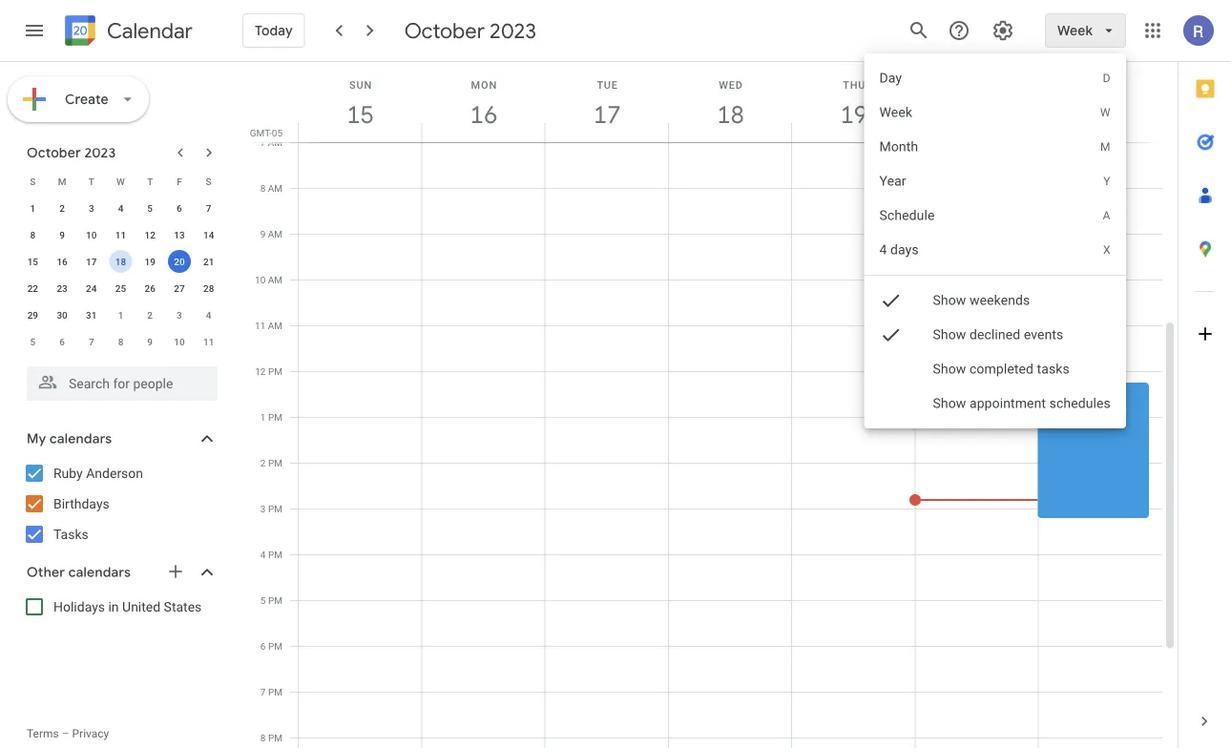 Task type: vqa. For each thing, say whether or not it's contained in the screenshot.
Title text box
no



Task type: locate. For each thing, give the bounding box(es) containing it.
m for month
[[1101, 140, 1112, 154]]

0 horizontal spatial 19
[[145, 256, 156, 267]]

1 horizontal spatial 2
[[147, 309, 153, 321]]

0 horizontal spatial 12
[[145, 229, 156, 241]]

1 vertical spatial 16
[[57, 256, 68, 267]]

1 vertical spatial check
[[880, 324, 903, 347]]

2 check from the top
[[880, 324, 903, 347]]

1 row from the top
[[18, 168, 223, 195]]

7 pm from the top
[[268, 641, 283, 652]]

pm down "7 pm"
[[268, 732, 283, 744]]

tue
[[597, 79, 619, 91]]

2 s from the left
[[206, 176, 212, 187]]

3 down 27 element
[[177, 309, 182, 321]]

month menu item
[[865, 130, 1127, 164]]

6 up 13 element
[[177, 202, 182, 214]]

other calendars button
[[4, 558, 237, 588]]

3
[[89, 202, 94, 214], [177, 309, 182, 321], [261, 503, 266, 515]]

4 inside menu item
[[880, 242, 888, 258]]

0 vertical spatial –
[[1078, 402, 1086, 415]]

0 vertical spatial m
[[1101, 140, 1112, 154]]

4 pm from the top
[[268, 503, 283, 515]]

7 left the 05
[[260, 137, 266, 148]]

5 pm from the top
[[268, 549, 283, 561]]

8 pm from the top
[[268, 687, 283, 698]]

19 link
[[833, 93, 876, 137]]

pm for 1 pm
[[268, 412, 283, 423]]

11
[[115, 229, 126, 241], [255, 320, 266, 331], [203, 336, 214, 348]]

2 horizontal spatial 6
[[261, 641, 266, 652]]

4 am from the top
[[268, 274, 283, 286]]

1 vertical spatial 1
[[118, 309, 124, 321]]

– right terms link
[[62, 728, 69, 741]]

w down sat
[[1101, 106, 1112, 119]]

3 am from the top
[[268, 228, 283, 240]]

t
[[89, 176, 94, 187], [147, 176, 153, 187]]

privacy
[[72, 728, 109, 741]]

– inside brunch 12:15 – 3:15pm
[[1078, 402, 1086, 415]]

check for show weekends
[[880, 289, 903, 312]]

show for show appointment schedules
[[934, 396, 967, 412]]

week inside menu item
[[880, 105, 913, 120]]

6
[[177, 202, 182, 214], [59, 336, 65, 348], [261, 641, 266, 652]]

3 for november 3 element
[[177, 309, 182, 321]]

november 4 element
[[197, 304, 220, 327]]

show left completed
[[934, 361, 967, 377]]

year
[[880, 173, 907, 189]]

2 horizontal spatial 2
[[261, 457, 266, 469]]

18 up 25
[[115, 256, 126, 267]]

1 horizontal spatial 19
[[840, 99, 867, 130]]

m up 16 element
[[58, 176, 66, 187]]

11 inside grid
[[255, 320, 266, 331]]

tasks
[[53, 527, 89, 542]]

–
[[1078, 402, 1086, 415], [62, 728, 69, 741]]

november 5 element
[[21, 330, 44, 353]]

2 row from the top
[[18, 195, 223, 222]]

1 horizontal spatial october
[[405, 17, 485, 44]]

0 horizontal spatial 18
[[115, 256, 126, 267]]

5 up 12 element at left top
[[147, 202, 153, 214]]

1 up the 15 element
[[30, 202, 36, 214]]

2 check checkbox item from the top
[[865, 318, 1127, 352]]

pm for 2 pm
[[268, 457, 283, 469]]

calendar
[[107, 18, 193, 44]]

18 down wed
[[716, 99, 743, 130]]

2
[[59, 202, 65, 214], [147, 309, 153, 321], [261, 457, 266, 469]]

19 up 26
[[145, 256, 156, 267]]

9 inside "november 9" element
[[147, 336, 153, 348]]

0 vertical spatial 2023
[[490, 17, 537, 44]]

11 inside 11 element
[[115, 229, 126, 241]]

1
[[30, 202, 36, 214], [118, 309, 124, 321], [261, 412, 266, 423]]

1 horizontal spatial 1
[[118, 309, 124, 321]]

5 down 29 element
[[30, 336, 36, 348]]

t up '10' element on the left of page
[[89, 176, 94, 187]]

october
[[405, 17, 485, 44], [27, 144, 81, 161]]

1 down 12 pm in the left of the page
[[261, 412, 266, 423]]

8 up the 15 element
[[30, 229, 36, 241]]

7 row from the top
[[18, 329, 223, 355]]

0 horizontal spatial –
[[62, 728, 69, 741]]

m inside menu item
[[1101, 140, 1112, 154]]

2023 up mon
[[490, 17, 537, 44]]

2 t from the left
[[147, 176, 153, 187]]

weekends
[[970, 293, 1031, 308]]

10 for '10' element on the left of page
[[86, 229, 97, 241]]

26 element
[[139, 277, 162, 300]]

1 horizontal spatial 5
[[147, 202, 153, 214]]

2 up '3 pm' on the left bottom
[[261, 457, 266, 469]]

15 element
[[21, 250, 44, 273]]

8
[[260, 182, 266, 194], [30, 229, 36, 241], [118, 336, 124, 348], [261, 732, 266, 744]]

17 column header
[[545, 62, 669, 142]]

0 vertical spatial week
[[1058, 22, 1093, 39]]

1 horizontal spatial s
[[206, 176, 212, 187]]

0 vertical spatial 5
[[147, 202, 153, 214]]

0 horizontal spatial 16
[[57, 256, 68, 267]]

0 vertical spatial 12
[[145, 229, 156, 241]]

1 horizontal spatial 12
[[255, 366, 266, 377]]

1 vertical spatial october
[[27, 144, 81, 161]]

sun 15
[[346, 79, 373, 130]]

19 inside 19 column header
[[840, 99, 867, 130]]

2 am from the top
[[268, 182, 283, 194]]

2 horizontal spatial 11
[[255, 320, 266, 331]]

1 check checkbox item from the top
[[865, 284, 1127, 318]]

states
[[164, 599, 202, 615]]

18 inside 18 element
[[115, 256, 126, 267]]

9 pm from the top
[[268, 732, 283, 744]]

0 vertical spatial 19
[[840, 99, 867, 130]]

w
[[1101, 106, 1112, 119], [117, 176, 125, 187]]

am down 9 am
[[268, 274, 283, 286]]

0 horizontal spatial 17
[[86, 256, 97, 267]]

10 up 11 am
[[255, 274, 266, 286]]

1 horizontal spatial 18
[[716, 99, 743, 130]]

pm for 5 pm
[[268, 595, 283, 606]]

sat column header
[[1039, 62, 1163, 142]]

privacy link
[[72, 728, 109, 741]]

2 pm from the top
[[268, 412, 283, 423]]

t left "f"
[[147, 176, 153, 187]]

column header
[[915, 62, 1040, 142]]

23 element
[[51, 277, 74, 300]]

15
[[346, 99, 373, 130], [27, 256, 38, 267]]

check checkbox item up the "show completed tasks"
[[865, 318, 1127, 352]]

3 show from the top
[[934, 361, 967, 377]]

today
[[255, 22, 293, 39]]

14
[[203, 229, 214, 241]]

0 vertical spatial 3
[[89, 202, 94, 214]]

0 horizontal spatial october 2023
[[27, 144, 116, 161]]

november 7 element
[[80, 330, 103, 353]]

holidays
[[53, 599, 105, 615]]

0 vertical spatial 1
[[30, 202, 36, 214]]

united
[[122, 599, 161, 615]]

12 pm
[[255, 366, 283, 377]]

14 element
[[197, 223, 220, 246]]

menu
[[865, 53, 1127, 476]]

22 element
[[21, 277, 44, 300]]

11 up 18 element
[[115, 229, 126, 241]]

calendars for my calendars
[[50, 431, 112, 448]]

pm for 3 pm
[[268, 503, 283, 515]]

1 vertical spatial calendars
[[68, 564, 131, 582]]

calendars up in
[[68, 564, 131, 582]]

w inside row
[[117, 176, 125, 187]]

12 down 11 am
[[255, 366, 266, 377]]

my calendars
[[27, 431, 112, 448]]

17 up 24
[[86, 256, 97, 267]]

2 vertical spatial 10
[[174, 336, 185, 348]]

1 horizontal spatial m
[[1101, 140, 1112, 154]]

show completed tasks checkbox item
[[865, 298, 1127, 441]]

7 down 31 element
[[89, 336, 94, 348]]

6 down 30 element
[[59, 336, 65, 348]]

1 vertical spatial 11
[[255, 320, 266, 331]]

0 vertical spatial w
[[1101, 106, 1112, 119]]

3 row from the top
[[18, 222, 223, 248]]

8 down "7 pm"
[[261, 732, 266, 744]]

october 2023
[[405, 17, 537, 44], [27, 144, 116, 161]]

november 11 element
[[197, 330, 220, 353]]

2023 down create
[[84, 144, 116, 161]]

check checkbox item up declined on the top right
[[865, 284, 1127, 318]]

17 inside row
[[86, 256, 97, 267]]

2 horizontal spatial 1
[[261, 412, 266, 423]]

check checkbox item
[[865, 284, 1127, 318], [865, 318, 1127, 352]]

4 days menu item
[[865, 233, 1127, 267]]

1 vertical spatial 15
[[27, 256, 38, 267]]

25
[[115, 283, 126, 294]]

2 vertical spatial 1
[[261, 412, 266, 423]]

1 vertical spatial 19
[[145, 256, 156, 267]]

2 horizontal spatial 10
[[255, 274, 266, 286]]

x
[[1104, 244, 1112, 257]]

1 vertical spatial m
[[58, 176, 66, 187]]

0 vertical spatial check
[[880, 289, 903, 312]]

am up 9 am
[[268, 182, 283, 194]]

2 vertical spatial 3
[[261, 503, 266, 515]]

s up the 15 element
[[30, 176, 36, 187]]

15 up 22 at top left
[[27, 256, 38, 267]]

None search field
[[0, 359, 237, 401]]

9 up 10 am on the left top of the page
[[260, 228, 266, 240]]

10 down november 3 element
[[174, 336, 185, 348]]

m
[[1101, 140, 1112, 154], [58, 176, 66, 187]]

0 horizontal spatial 10
[[86, 229, 97, 241]]

am up 12 pm in the left of the page
[[268, 320, 283, 331]]

2 vertical spatial 5
[[261, 595, 266, 606]]

0 horizontal spatial w
[[117, 176, 125, 187]]

0 horizontal spatial 15
[[27, 256, 38, 267]]

am for 8 am
[[268, 182, 283, 194]]

gmt-
[[250, 127, 272, 138]]

4 show from the top
[[934, 396, 967, 412]]

5 am from the top
[[268, 320, 283, 331]]

0 horizontal spatial 6
[[59, 336, 65, 348]]

7 for 7 am
[[260, 137, 266, 148]]

5
[[147, 202, 153, 214], [30, 336, 36, 348], [261, 595, 266, 606]]

week up month
[[880, 105, 913, 120]]

19
[[840, 99, 867, 130], [145, 256, 156, 267]]

12
[[145, 229, 156, 241], [255, 366, 266, 377]]

2 vertical spatial 11
[[203, 336, 214, 348]]

4 days
[[880, 242, 919, 258]]

11 down 10 am on the left top of the page
[[255, 320, 266, 331]]

october down create dropdown button on the top left
[[27, 144, 81, 161]]

show left declined on the top right
[[934, 327, 967, 343]]

0 horizontal spatial s
[[30, 176, 36, 187]]

9 for 9 am
[[260, 228, 266, 240]]

1 horizontal spatial 15
[[346, 99, 373, 130]]

y
[[1104, 175, 1112, 188]]

pm up 4 pm at the left of page
[[268, 503, 283, 515]]

17 element
[[80, 250, 103, 273]]

1 vertical spatial 2
[[147, 309, 153, 321]]

november 6 element
[[51, 330, 74, 353]]

am up "8 am"
[[268, 137, 283, 148]]

0 horizontal spatial week
[[880, 105, 913, 120]]

4 inside grid
[[261, 549, 266, 561]]

menu containing check
[[865, 53, 1127, 476]]

pm up 6 pm
[[268, 595, 283, 606]]

29 element
[[21, 304, 44, 327]]

9 up 16 element
[[59, 229, 65, 241]]

1 horizontal spatial 6
[[177, 202, 182, 214]]

1 horizontal spatial october 2023
[[405, 17, 537, 44]]

main drawer image
[[23, 19, 46, 42]]

1 show from the top
[[934, 293, 967, 308]]

0 horizontal spatial t
[[89, 176, 94, 187]]

october 2023 down create dropdown button on the top left
[[27, 144, 116, 161]]

row containing 1
[[18, 195, 223, 222]]

november 8 element
[[109, 330, 132, 353]]

0 horizontal spatial 9
[[59, 229, 65, 241]]

1 horizontal spatial 17
[[593, 99, 620, 130]]

events
[[1025, 327, 1064, 343]]

0 vertical spatial 15
[[346, 99, 373, 130]]

calendars up ruby
[[50, 431, 112, 448]]

am for 7 am
[[268, 137, 283, 148]]

11 inside november 11 element
[[203, 336, 214, 348]]

1 vertical spatial 6
[[59, 336, 65, 348]]

16 up 23
[[57, 256, 68, 267]]

m inside october 2023 grid
[[58, 176, 66, 187]]

m up y
[[1101, 140, 1112, 154]]

3 pm
[[261, 503, 283, 515]]

grid
[[244, 62, 1178, 749]]

1 vertical spatial 18
[[115, 256, 126, 267]]

check
[[880, 289, 903, 312], [880, 324, 903, 347]]

0 vertical spatial 11
[[115, 229, 126, 241]]

2 vertical spatial 2
[[261, 457, 266, 469]]

1 vertical spatial 17
[[86, 256, 97, 267]]

1 horizontal spatial 10
[[174, 336, 185, 348]]

28
[[203, 283, 214, 294]]

1 horizontal spatial 2023
[[490, 17, 537, 44]]

thu
[[843, 79, 866, 91]]

october 2023 up mon
[[405, 17, 537, 44]]

10
[[86, 229, 97, 241], [255, 274, 266, 286], [174, 336, 185, 348]]

13
[[174, 229, 185, 241]]

pm up "8 pm"
[[268, 687, 283, 698]]

0 vertical spatial 17
[[593, 99, 620, 130]]

2 show from the top
[[934, 327, 967, 343]]

10 up '17' element
[[86, 229, 97, 241]]

s right "f"
[[206, 176, 212, 187]]

wed 18
[[716, 79, 744, 130]]

1 horizontal spatial 16
[[469, 99, 497, 130]]

pm down the "5 pm"
[[268, 641, 283, 652]]

row
[[18, 168, 223, 195], [18, 195, 223, 222], [18, 222, 223, 248], [18, 248, 223, 275], [18, 275, 223, 302], [18, 302, 223, 329], [18, 329, 223, 355]]

0 horizontal spatial 2023
[[84, 144, 116, 161]]

1 horizontal spatial t
[[147, 176, 153, 187]]

1 down the 25 element
[[118, 309, 124, 321]]

3 up 4 pm at the left of page
[[261, 503, 266, 515]]

12 up "19" "element"
[[145, 229, 156, 241]]

show left weekends
[[934, 293, 967, 308]]

1 pm from the top
[[268, 366, 283, 377]]

3:15pm
[[1089, 402, 1128, 415]]

19 down thu
[[840, 99, 867, 130]]

8 pm
[[261, 732, 283, 744]]

november 2 element
[[139, 304, 162, 327]]

12 for 12
[[145, 229, 156, 241]]

row containing 22
[[18, 275, 223, 302]]

16 link
[[462, 93, 506, 137]]

pm up the "5 pm"
[[268, 549, 283, 561]]

8 up 9 am
[[260, 182, 266, 194]]

pm up 1 pm
[[268, 366, 283, 377]]

0 vertical spatial calendars
[[50, 431, 112, 448]]

2 down 26 element on the left top
[[147, 309, 153, 321]]

27
[[174, 283, 185, 294]]

1 vertical spatial w
[[117, 176, 125, 187]]

0 horizontal spatial 11
[[115, 229, 126, 241]]

0 vertical spatial 16
[[469, 99, 497, 130]]

1 vertical spatial 5
[[30, 336, 36, 348]]

holidays in united states
[[53, 599, 202, 615]]

7 up "8 pm"
[[261, 687, 266, 698]]

6 up "7 pm"
[[261, 641, 266, 652]]

6 pm from the top
[[268, 595, 283, 606]]

october up mon
[[405, 17, 485, 44]]

2 horizontal spatial 3
[[261, 503, 266, 515]]

pm up '3 pm' on the left bottom
[[268, 457, 283, 469]]

2 vertical spatial 6
[[261, 641, 266, 652]]

5 up 6 pm
[[261, 595, 266, 606]]

row group containing 1
[[18, 195, 223, 355]]

4 up november 11 element
[[206, 309, 211, 321]]

1 for 1 pm
[[261, 412, 266, 423]]

2 for november 2 element
[[147, 309, 153, 321]]

am down "8 am"
[[268, 228, 283, 240]]

am for 9 am
[[268, 228, 283, 240]]

0 horizontal spatial 3
[[89, 202, 94, 214]]

24 element
[[80, 277, 103, 300]]

12 for 12 pm
[[255, 366, 266, 377]]

16 down mon
[[469, 99, 497, 130]]

9 for "november 9" element
[[147, 336, 153, 348]]

am
[[268, 137, 283, 148], [268, 182, 283, 194], [268, 228, 283, 240], [268, 274, 283, 286], [268, 320, 283, 331]]

2023
[[490, 17, 537, 44], [84, 144, 116, 161]]

1 horizontal spatial 9
[[147, 336, 153, 348]]

23
[[57, 283, 68, 294]]

2 for 2 pm
[[261, 457, 266, 469]]

4 row from the top
[[18, 248, 223, 275]]

1 horizontal spatial w
[[1101, 106, 1112, 119]]

3 for 3 pm
[[261, 503, 266, 515]]

my calendars list
[[4, 458, 237, 550]]

20, today element
[[168, 250, 191, 273]]

5 row from the top
[[18, 275, 223, 302]]

1 horizontal spatial –
[[1078, 402, 1086, 415]]

row containing 8
[[18, 222, 223, 248]]

6 row from the top
[[18, 302, 223, 329]]

2 horizontal spatial 9
[[260, 228, 266, 240]]

17
[[593, 99, 620, 130], [86, 256, 97, 267]]

4 for 4 pm
[[261, 549, 266, 561]]

calendar element
[[61, 11, 193, 53]]

8 for 8 pm
[[261, 732, 266, 744]]

1 check from the top
[[880, 289, 903, 312]]

0 vertical spatial 10
[[86, 229, 97, 241]]

schedule menu item
[[865, 199, 1127, 233]]

7 up the "14" element in the top left of the page
[[206, 202, 211, 214]]

11 down november 4 element
[[203, 336, 214, 348]]

12:15
[[1046, 402, 1075, 415]]

3 up '10' element on the left of page
[[89, 202, 94, 214]]

0 vertical spatial 18
[[716, 99, 743, 130]]

8 down november 1 element
[[118, 336, 124, 348]]

0 vertical spatial 6
[[177, 202, 182, 214]]

1 vertical spatial 12
[[255, 366, 266, 377]]

pm for 4 pm
[[268, 549, 283, 561]]

0 horizontal spatial october
[[27, 144, 81, 161]]

17 down tue
[[593, 99, 620, 130]]

0 horizontal spatial m
[[58, 176, 66, 187]]

0 vertical spatial 2
[[59, 202, 65, 214]]

pm up 2 pm
[[268, 412, 283, 423]]

12 inside row
[[145, 229, 156, 241]]

week up sat
[[1058, 22, 1093, 39]]

4 down '3 pm' on the left bottom
[[261, 549, 266, 561]]

w up 11 element
[[117, 176, 125, 187]]

4
[[118, 202, 124, 214], [880, 242, 888, 258], [206, 309, 211, 321], [261, 549, 266, 561]]

4 left "days"
[[880, 242, 888, 258]]

28 element
[[197, 277, 220, 300]]

w inside week menu item
[[1101, 106, 1112, 119]]

19 column header
[[792, 62, 916, 142]]

tab list
[[1179, 62, 1232, 695]]

year menu item
[[865, 164, 1127, 199]]

9
[[260, 228, 266, 240], [59, 229, 65, 241], [147, 336, 153, 348]]

show left appointment
[[934, 396, 967, 412]]

1 am from the top
[[268, 137, 283, 148]]

0 horizontal spatial 5
[[30, 336, 36, 348]]

row containing 15
[[18, 248, 223, 275]]

create
[[65, 91, 109, 108]]

1 horizontal spatial week
[[1058, 22, 1093, 39]]

row group
[[18, 195, 223, 355]]

2 horizontal spatial 5
[[261, 595, 266, 606]]

1 vertical spatial 10
[[255, 274, 266, 286]]

3 pm from the top
[[268, 457, 283, 469]]

15 down sun
[[346, 99, 373, 130]]

9 down november 2 element
[[147, 336, 153, 348]]

0 horizontal spatial 1
[[30, 202, 36, 214]]

– right 12:15
[[1078, 402, 1086, 415]]

2 up 16 element
[[59, 202, 65, 214]]



Task type: describe. For each thing, give the bounding box(es) containing it.
add other calendars image
[[166, 562, 185, 582]]

a
[[1104, 209, 1112, 223]]

24
[[86, 283, 97, 294]]

21
[[203, 256, 214, 267]]

4 up 11 element
[[118, 202, 124, 214]]

my
[[27, 431, 46, 448]]

1 pm
[[261, 412, 283, 423]]

10 for november 10 element
[[174, 336, 185, 348]]

11 for november 11 element
[[203, 336, 214, 348]]

20 cell
[[165, 248, 194, 275]]

declined
[[970, 327, 1021, 343]]

pm for 8 pm
[[268, 732, 283, 744]]

am for 10 am
[[268, 274, 283, 286]]

31
[[86, 309, 97, 321]]

m for s
[[58, 176, 66, 187]]

pm for 6 pm
[[268, 641, 283, 652]]

26
[[145, 283, 156, 294]]

schedules
[[1050, 396, 1112, 412]]

7 for november 7 element
[[89, 336, 94, 348]]

0 vertical spatial october
[[405, 17, 485, 44]]

7 for 7 pm
[[261, 687, 266, 698]]

22
[[27, 283, 38, 294]]

sun
[[350, 79, 372, 91]]

17 inside column header
[[593, 99, 620, 130]]

week button
[[1046, 8, 1127, 53]]

tue 17
[[593, 79, 620, 130]]

2 pm
[[261, 457, 283, 469]]

am for 11 am
[[268, 320, 283, 331]]

9 am
[[260, 228, 283, 240]]

month
[[880, 139, 919, 155]]

19 inside "19" "element"
[[145, 256, 156, 267]]

27 element
[[168, 277, 191, 300]]

d
[[1104, 72, 1112, 85]]

18 element
[[109, 250, 132, 273]]

thu 19
[[840, 79, 867, 130]]

15 link
[[339, 93, 383, 137]]

terms
[[27, 728, 59, 741]]

show appointment schedules checkbox item
[[865, 332, 1127, 476]]

other calendars
[[27, 564, 131, 582]]

18 cell
[[106, 248, 135, 275]]

16 inside 16 element
[[57, 256, 68, 267]]

row containing 29
[[18, 302, 223, 329]]

20
[[174, 256, 185, 267]]

november 3 element
[[168, 304, 191, 327]]

1 t from the left
[[89, 176, 94, 187]]

brunch 12:15 – 3:15pm
[[1046, 387, 1128, 415]]

calendars for other calendars
[[68, 564, 131, 582]]

8 am
[[260, 182, 283, 194]]

8 for 8 am
[[260, 182, 266, 194]]

terms – privacy
[[27, 728, 109, 741]]

15 inside 15 column header
[[346, 99, 373, 130]]

12 element
[[139, 223, 162, 246]]

check for show declined events
[[880, 324, 903, 347]]

7 pm
[[261, 687, 283, 698]]

4 pm
[[261, 549, 283, 561]]

anderson
[[86, 466, 143, 481]]

show for show weekends
[[934, 293, 967, 308]]

16 column header
[[421, 62, 546, 142]]

7 am
[[260, 137, 283, 148]]

completed
[[970, 361, 1034, 377]]

sat
[[1091, 79, 1112, 91]]

tasks
[[1038, 361, 1070, 377]]

appointment
[[970, 396, 1047, 412]]

5 pm
[[261, 595, 283, 606]]

show weekends
[[934, 293, 1031, 308]]

31 element
[[80, 304, 103, 327]]

16 inside 'mon 16'
[[469, 99, 497, 130]]

my calendars button
[[4, 424, 237, 455]]

november 10 element
[[168, 330, 191, 353]]

wed
[[719, 79, 744, 91]]

5 for 5 pm
[[261, 595, 266, 606]]

pm for 7 pm
[[268, 687, 283, 698]]

today button
[[243, 8, 305, 53]]

day menu item
[[865, 61, 1127, 95]]

week inside popup button
[[1058, 22, 1093, 39]]

november 9 element
[[139, 330, 162, 353]]

create button
[[8, 76, 149, 122]]

schedule
[[880, 208, 935, 223]]

15 column header
[[298, 62, 422, 142]]

5 for november 5 element
[[30, 336, 36, 348]]

calendar heading
[[103, 18, 193, 44]]

ruby anderson
[[53, 466, 143, 481]]

november 1 element
[[109, 304, 132, 327]]

10 element
[[80, 223, 103, 246]]

16 element
[[51, 250, 74, 273]]

brunch
[[1046, 387, 1083, 401]]

row containing 5
[[18, 329, 223, 355]]

11 for 11 element
[[115, 229, 126, 241]]

18 column header
[[668, 62, 793, 142]]

show completed tasks
[[934, 361, 1070, 377]]

05
[[272, 127, 283, 138]]

in
[[108, 599, 119, 615]]

30 element
[[51, 304, 74, 327]]

other
[[27, 564, 65, 582]]

1 vertical spatial 2023
[[84, 144, 116, 161]]

11 element
[[109, 223, 132, 246]]

4 for 4 days
[[880, 242, 888, 258]]

21 element
[[197, 250, 220, 273]]

week menu item
[[865, 95, 1127, 130]]

1 vertical spatial –
[[62, 728, 69, 741]]

f
[[177, 176, 182, 187]]

october 2023 grid
[[18, 168, 223, 355]]

day
[[880, 70, 903, 86]]

11 am
[[255, 320, 283, 331]]

show declined events
[[934, 327, 1064, 343]]

1 s from the left
[[30, 176, 36, 187]]

30
[[57, 309, 68, 321]]

15 inside the 15 element
[[27, 256, 38, 267]]

Search for people text field
[[38, 367, 206, 401]]

6 for november 6 element
[[59, 336, 65, 348]]

13 element
[[168, 223, 191, 246]]

6 for 6 pm
[[261, 641, 266, 652]]

terms link
[[27, 728, 59, 741]]

pm for 12 pm
[[268, 366, 283, 377]]

show for show declined events
[[934, 327, 967, 343]]

18 link
[[709, 93, 753, 137]]

row containing s
[[18, 168, 223, 195]]

17 link
[[586, 93, 630, 137]]

18 inside wed 18
[[716, 99, 743, 130]]

mon 16
[[469, 79, 498, 130]]

11 for 11 am
[[255, 320, 266, 331]]

29
[[27, 309, 38, 321]]

8 for november 8 element
[[118, 336, 124, 348]]

4 for november 4 element
[[206, 309, 211, 321]]

10 for 10 am
[[255, 274, 266, 286]]

ruby
[[53, 466, 83, 481]]

gmt-05
[[250, 127, 283, 138]]

show for show completed tasks
[[934, 361, 967, 377]]

0 vertical spatial october 2023
[[405, 17, 537, 44]]

1 for november 1 element
[[118, 309, 124, 321]]

0 horizontal spatial 2
[[59, 202, 65, 214]]

settings menu image
[[992, 19, 1015, 42]]

10 am
[[255, 274, 283, 286]]

25 element
[[109, 277, 132, 300]]

birthdays
[[53, 496, 110, 512]]

mon
[[471, 79, 498, 91]]

1 vertical spatial october 2023
[[27, 144, 116, 161]]

6 pm
[[261, 641, 283, 652]]

19 element
[[139, 250, 162, 273]]

show appointment schedules
[[934, 396, 1112, 412]]

grid containing 15
[[244, 62, 1178, 749]]

days
[[891, 242, 919, 258]]



